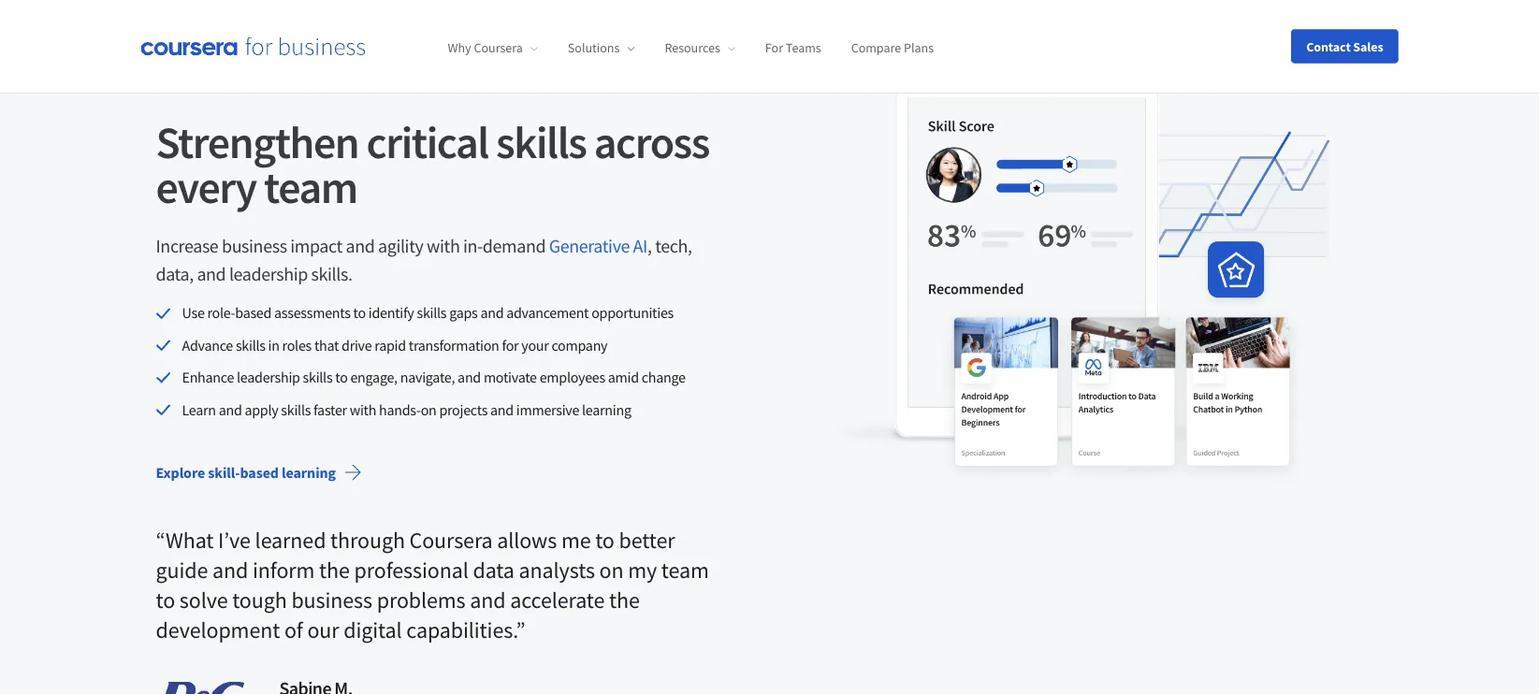Task type: locate. For each thing, give the bounding box(es) containing it.
and down motivate
[[490, 400, 514, 419]]

0 vertical spatial leadership
[[229, 262, 308, 285]]

employees
[[540, 368, 605, 387]]

and down data
[[470, 586, 506, 614]]

leadership inside ', tech, data, and leadership skills.'
[[229, 262, 308, 285]]

1 vertical spatial team
[[661, 556, 709, 584]]

1 vertical spatial learning
[[282, 463, 336, 482]]

navigate,
[[400, 368, 455, 387]]

change
[[642, 368, 686, 387]]

on down 'navigate,'
[[421, 400, 436, 419]]

and up skills.
[[346, 234, 375, 257]]

to left identify
[[353, 304, 366, 322]]

business up our
[[291, 586, 372, 614]]

critical
[[366, 114, 488, 170]]

coursera right why
[[474, 40, 523, 56]]

and right data,
[[197, 262, 226, 285]]

based
[[235, 304, 271, 322], [240, 463, 279, 482]]

analysts
[[519, 556, 595, 584]]

0 horizontal spatial learning
[[282, 463, 336, 482]]

0 horizontal spatial team
[[264, 159, 357, 215]]

0 horizontal spatial on
[[421, 400, 436, 419]]

0 vertical spatial team
[[264, 159, 357, 215]]

based up in
[[235, 304, 271, 322]]

learning
[[582, 400, 631, 419], [282, 463, 336, 482]]

for teams
[[765, 40, 821, 56]]

of
[[284, 616, 303, 644]]

based down the apply
[[240, 463, 279, 482]]

1 vertical spatial the
[[609, 586, 640, 614]]

why coursera
[[448, 40, 523, 56]]

accelerate
[[510, 586, 605, 614]]

faster
[[313, 400, 347, 419]]

with left in-
[[427, 234, 460, 257]]

gaps
[[449, 304, 478, 322]]

team up "impact"
[[264, 159, 357, 215]]

1 horizontal spatial with
[[427, 234, 460, 257]]

learn and apply skills faster with hands-on projects and immersive learning
[[182, 400, 631, 419]]

1 horizontal spatial business
[[291, 586, 372, 614]]

team
[[264, 159, 357, 215], [661, 556, 709, 584]]

based inside explore skill-based learning link
[[240, 463, 279, 482]]

our
[[307, 616, 339, 644]]

apply
[[245, 400, 278, 419]]

team right my
[[661, 556, 709, 584]]

strengthen critical skills  across every team
[[156, 114, 709, 215]]

coursera up professional on the bottom
[[409, 526, 493, 554]]

compare
[[851, 40, 901, 56]]

identify
[[368, 304, 414, 322]]

0 vertical spatial coursera
[[474, 40, 523, 56]]

1 horizontal spatial team
[[661, 556, 709, 584]]

the down my
[[609, 586, 640, 614]]

1 vertical spatial business
[[291, 586, 372, 614]]

explore skill-based learning link
[[141, 450, 377, 495]]

teams
[[786, 40, 821, 56]]

demand
[[483, 234, 546, 257]]

learning down 'faster'
[[282, 463, 336, 482]]

0 vertical spatial with
[[427, 234, 460, 257]]

role-
[[207, 304, 235, 322]]

the down through
[[319, 556, 350, 584]]

skills
[[496, 114, 586, 170], [417, 304, 446, 322], [236, 336, 265, 355], [303, 368, 332, 387], [281, 400, 311, 419]]

1 vertical spatial coursera
[[409, 526, 493, 554]]

company
[[551, 336, 607, 355]]

1 horizontal spatial the
[[609, 586, 640, 614]]

0 vertical spatial on
[[421, 400, 436, 419]]

with
[[427, 234, 460, 257], [350, 400, 376, 419]]

development
[[156, 616, 280, 644]]

0 vertical spatial the
[[319, 556, 350, 584]]

guide
[[156, 556, 208, 584]]

business left "impact"
[[222, 234, 287, 257]]

team inside what i've learned through coursera allows me to better guide and inform the professional data analysts on my team to solve tough business problems and accelerate the development of our digital capabilities.
[[661, 556, 709, 584]]

sales
[[1353, 38, 1383, 55]]

1 vertical spatial with
[[350, 400, 376, 419]]

on left my
[[599, 556, 624, 584]]

learning down amid
[[582, 400, 631, 419]]

resources link
[[665, 40, 735, 56]]

plans
[[904, 40, 934, 56]]

enhance leadership skills to engage, navigate, and motivate employees amid change
[[182, 368, 686, 387]]

increase business impact and agility with in-demand generative ai
[[156, 234, 647, 257]]

1 vertical spatial based
[[240, 463, 279, 482]]

for teams link
[[765, 40, 821, 56]]

on inside what i've learned through coursera allows me to better guide and inform the professional data analysts on my team to solve tough business problems and accelerate the development of our digital capabilities.
[[599, 556, 624, 584]]

business
[[222, 234, 287, 257], [291, 586, 372, 614]]

in-
[[463, 234, 483, 257]]

and inside ', tech, data, and leadership skills.'
[[197, 262, 226, 285]]

explore skill-based learning
[[156, 463, 336, 482]]

i've
[[218, 526, 251, 554]]

to
[[353, 304, 366, 322], [335, 368, 348, 387], [595, 526, 614, 554], [156, 586, 175, 614]]

0 horizontal spatial business
[[222, 234, 287, 257]]

generative
[[549, 234, 630, 257]]

with right 'faster'
[[350, 400, 376, 419]]

to down "guide"
[[156, 586, 175, 614]]

data
[[473, 556, 514, 584]]

upskill
[[156, 71, 220, 95]]

professional
[[354, 556, 469, 584]]

problems
[[377, 586, 466, 614]]

across
[[594, 114, 709, 170]]

contact sales button
[[1291, 29, 1398, 63]]

for
[[502, 336, 519, 355]]

tough
[[232, 586, 287, 614]]

0 horizontal spatial with
[[350, 400, 376, 419]]

me
[[561, 526, 591, 554]]

on
[[421, 400, 436, 419], [599, 556, 624, 584]]

leadership
[[229, 262, 308, 285], [237, 368, 300, 387]]

solutions link
[[568, 40, 635, 56]]

what
[[166, 526, 214, 554]]

leadership down in
[[237, 368, 300, 387]]

leadership down "impact"
[[229, 262, 308, 285]]

advance
[[182, 336, 233, 355]]

coursera
[[474, 40, 523, 56], [409, 526, 493, 554]]

resources
[[665, 40, 720, 56]]

to left engage,
[[335, 368, 348, 387]]

contact
[[1306, 38, 1351, 55]]

and up projects
[[458, 368, 481, 387]]

0 vertical spatial based
[[235, 304, 271, 322]]

1 vertical spatial on
[[599, 556, 624, 584]]

strengthen
[[156, 114, 359, 170]]

0 vertical spatial learning
[[582, 400, 631, 419]]

use
[[182, 304, 204, 322]]

1 horizontal spatial on
[[599, 556, 624, 584]]



Task type: describe. For each thing, give the bounding box(es) containing it.
capabilities.
[[406, 616, 516, 644]]

with for hands-
[[350, 400, 376, 419]]

rapid
[[375, 336, 406, 355]]

impact
[[290, 234, 342, 257]]

projects
[[439, 400, 488, 419]]

solve
[[179, 586, 228, 614]]

solutions
[[568, 40, 620, 56]]

through
[[330, 526, 405, 554]]

your
[[521, 336, 549, 355]]

hands-
[[379, 400, 421, 419]]

employees
[[223, 71, 314, 95]]

transformation
[[409, 336, 499, 355]]

to right "me"
[[595, 526, 614, 554]]

inform
[[253, 556, 315, 584]]

coursera for business image
[[141, 37, 365, 56]]

explore
[[156, 463, 205, 482]]

and left the apply
[[219, 400, 242, 419]]

better
[[619, 526, 675, 554]]

compare plans link
[[851, 40, 934, 56]]

enhance
[[182, 368, 234, 387]]

advance skills in roles that drive rapid transformation for your company
[[182, 336, 607, 355]]

learned
[[255, 526, 326, 554]]

learning inside explore skill-based learning link
[[282, 463, 336, 482]]

coursera inside what i've learned through coursera allows me to better guide and inform the professional data analysts on my team to solve tough business problems and accelerate the development of our digital capabilities.
[[409, 526, 493, 554]]

team inside strengthen critical skills  across every team
[[264, 159, 357, 215]]

amid
[[608, 368, 639, 387]]

business inside what i've learned through coursera allows me to better guide and inform the professional data analysts on my team to solve tough business problems and accelerate the development of our digital capabilities.
[[291, 586, 372, 614]]

roles
[[282, 336, 312, 355]]

why coursera link
[[448, 40, 538, 56]]

for
[[765, 40, 783, 56]]

motivate
[[484, 368, 537, 387]]

engage,
[[350, 368, 397, 387]]

1 horizontal spatial learning
[[582, 400, 631, 419]]

, tech, data, and leadership skills.
[[156, 234, 692, 285]]

why
[[448, 40, 471, 56]]

with for in-
[[427, 234, 460, 257]]

based for role-
[[235, 304, 271, 322]]

what i've learned through coursera allows me to better guide and inform the professional data analysts on my team to solve tough business problems and accelerate the development of our digital capabilities.
[[156, 526, 709, 644]]

my
[[628, 556, 657, 584]]

use role-based assessments to identify skills gaps and advancement opportunities
[[182, 304, 674, 322]]

digital
[[344, 616, 402, 644]]

skills inside strengthen critical skills  across every team
[[496, 114, 586, 170]]

skill-
[[208, 463, 240, 482]]

compare plans
[[851, 40, 934, 56]]

0 horizontal spatial the
[[319, 556, 350, 584]]

and right the gaps
[[480, 304, 504, 322]]

learn
[[182, 400, 216, 419]]

every
[[156, 159, 256, 215]]

tech,
[[655, 234, 692, 257]]

0 vertical spatial business
[[222, 234, 287, 257]]

increase
[[156, 234, 218, 257]]

allows
[[497, 526, 557, 554]]

,
[[647, 234, 652, 257]]

in
[[268, 336, 279, 355]]

skills.
[[311, 262, 352, 285]]

1 vertical spatial leadership
[[237, 368, 300, 387]]

and down i've
[[212, 556, 248, 584]]

p&g logo image
[[156, 682, 249, 694]]

contact sales
[[1306, 38, 1383, 55]]

drive
[[342, 336, 372, 355]]

generative ai link
[[549, 234, 647, 257]]

based for skill-
[[240, 463, 279, 482]]

opportunities
[[591, 304, 674, 322]]

ai
[[633, 234, 647, 257]]

upskill employees
[[156, 71, 314, 95]]

agility
[[378, 234, 423, 257]]

data,
[[156, 262, 193, 285]]

advancement
[[506, 304, 589, 322]]

immersive
[[516, 400, 579, 419]]

illustration of the coursera skills-first platform image
[[829, 69, 1383, 487]]

assessments
[[274, 304, 351, 322]]

that
[[314, 336, 339, 355]]



Task type: vqa. For each thing, say whether or not it's contained in the screenshot.
the bottommost with
yes



